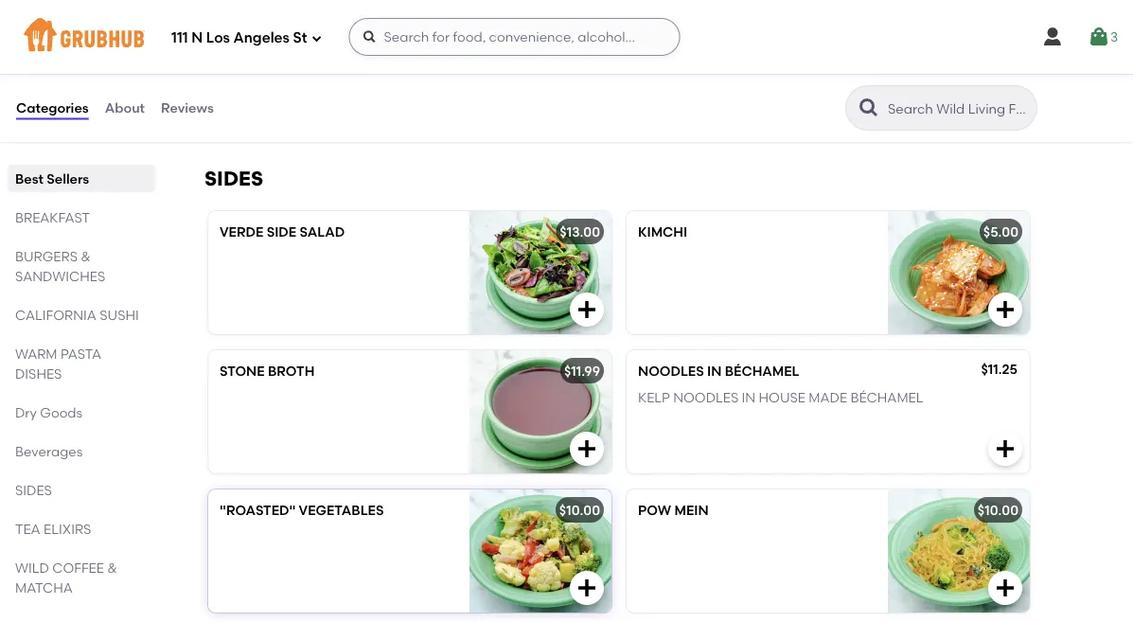 Task type: vqa. For each thing, say whether or not it's contained in the screenshot.
Pickup button
no



Task type: locate. For each thing, give the bounding box(es) containing it.
vegetables
[[299, 503, 384, 519]]

richard's
[[220, 55, 294, 71]]

1 horizontal spatial sides
[[205, 167, 263, 191]]

in left house
[[742, 390, 756, 406]]

& right coffee at the bottom left of the page
[[107, 560, 117, 576]]

about
[[105, 100, 145, 116]]

side
[[267, 224, 297, 240]]

& inside wild coffee & matcha
[[107, 560, 117, 576]]

0 horizontal spatial sides
[[15, 482, 52, 498]]

béchamel right "made"
[[851, 390, 924, 406]]

$10.00 for pow mein
[[978, 503, 1019, 519]]

breakfast tab
[[15, 207, 148, 227]]

salad
[[300, 224, 345, 240]]

svg image
[[1088, 26, 1111, 48], [576, 299, 598, 321], [994, 299, 1017, 321]]

sides up verde
[[205, 167, 263, 191]]

elixirs
[[44, 521, 91, 537]]

0 vertical spatial béchamel
[[725, 363, 800, 380]]

1 vertical spatial béchamel
[[851, 390, 924, 406]]

1 vertical spatial sides
[[15, 482, 52, 498]]

st
[[293, 29, 307, 47]]

1 horizontal spatial &
[[107, 560, 117, 576]]

kimchi
[[638, 224, 688, 240]]

$10.00
[[559, 503, 600, 519], [978, 503, 1019, 519]]

n
[[191, 29, 203, 47]]

1 horizontal spatial in
[[742, 390, 756, 406]]

2 horizontal spatial svg image
[[1088, 26, 1111, 48]]

111
[[171, 29, 188, 47]]

categories button
[[15, 74, 90, 142]]

1 horizontal spatial $10.00
[[978, 503, 1019, 519]]

pasta
[[61, 346, 101, 362]]

1 horizontal spatial svg image
[[994, 299, 1017, 321]]

svg image for $5.00
[[994, 299, 1017, 321]]

3 button
[[1088, 20, 1118, 54]]

0 horizontal spatial béchamel
[[725, 363, 800, 380]]

0 vertical spatial noodles
[[638, 363, 704, 380]]

coffee
[[52, 560, 104, 576]]

broth
[[268, 363, 315, 380]]

groundworks cold brew
[[638, 55, 834, 71]]

"roasted" vegetables
[[220, 503, 384, 519]]

wild
[[15, 560, 49, 576]]

0 horizontal spatial svg image
[[576, 299, 598, 321]]

tea elixirs tab
[[15, 519, 148, 539]]

pow
[[638, 503, 671, 519]]

california
[[15, 307, 96, 323]]

noodles in béchamel
[[638, 363, 800, 380]]

0 vertical spatial &
[[81, 248, 91, 264]]

noodles
[[638, 363, 704, 380], [673, 390, 739, 406]]

verde side salad
[[220, 224, 345, 240]]

& up sandwiches
[[81, 248, 91, 264]]

cold
[[753, 55, 792, 71]]

svg image
[[1041, 26, 1064, 48], [362, 29, 377, 45], [311, 33, 322, 44], [994, 91, 1017, 114], [576, 438, 598, 460], [994, 438, 1017, 460], [576, 577, 598, 600], [994, 577, 1017, 600]]

noodles up kelp
[[638, 363, 704, 380]]

main navigation navigation
[[0, 0, 1133, 74]]

warm pasta dishes tab
[[15, 344, 148, 383]]

best sellers tab
[[15, 169, 148, 188]]

in
[[707, 363, 722, 380], [742, 390, 756, 406]]

&
[[81, 248, 91, 264], [107, 560, 117, 576]]

0 horizontal spatial in
[[707, 363, 722, 380]]

2 $10.00 from the left
[[978, 503, 1019, 519]]

0 vertical spatial sides
[[205, 167, 263, 191]]

about button
[[104, 74, 146, 142]]

0 vertical spatial in
[[707, 363, 722, 380]]

brew
[[795, 55, 834, 71]]

pow mein image
[[888, 490, 1030, 613]]

béchamel up kelp noodles in house made béchamel
[[725, 363, 800, 380]]

california sushi
[[15, 307, 139, 323]]

1 vertical spatial in
[[742, 390, 756, 406]]

beverages
[[15, 443, 83, 459]]

1 $10.00 from the left
[[559, 503, 600, 519]]

rainwater
[[377, 55, 457, 71]]

best
[[15, 170, 43, 187]]

"roasted" vegetables image
[[470, 490, 612, 613]]

$3.99
[[566, 53, 599, 69]]

svg image for $13.00
[[576, 299, 598, 321]]

1 vertical spatial noodles
[[673, 390, 739, 406]]

kelp
[[638, 390, 670, 406]]

dishes
[[15, 365, 62, 382]]

in up kelp noodles in house made béchamel
[[707, 363, 722, 380]]

dry goods
[[15, 404, 83, 420]]

sandwiches
[[15, 268, 105, 284]]

"roasted"
[[220, 503, 296, 519]]

sides
[[205, 167, 263, 191], [15, 482, 52, 498]]

Search for food, convenience, alcohol... search field
[[349, 18, 680, 56]]

0 horizontal spatial &
[[81, 248, 91, 264]]

sides up tea
[[15, 482, 52, 498]]

stone
[[220, 363, 265, 380]]

kimchi image
[[888, 211, 1030, 335]]

1 vertical spatial &
[[107, 560, 117, 576]]

0 horizontal spatial $10.00
[[559, 503, 600, 519]]

richard's sparkling rainwater
[[220, 55, 457, 71]]

burgers & sandwiches
[[15, 248, 105, 284]]

warm pasta dishes
[[15, 346, 101, 382]]

Search Wild Living Foods search field
[[886, 99, 1031, 117]]

béchamel
[[725, 363, 800, 380], [851, 390, 924, 406]]

noodles down "noodles in béchamel"
[[673, 390, 739, 406]]



Task type: describe. For each thing, give the bounding box(es) containing it.
groundworks
[[638, 55, 750, 71]]

burgers
[[15, 248, 78, 264]]

& inside burgers & sandwiches
[[81, 248, 91, 264]]

sellers
[[47, 170, 89, 187]]

beverages tab
[[15, 441, 148, 461]]

svg image inside 3 "button"
[[1088, 26, 1111, 48]]

dry
[[15, 404, 37, 420]]

sparkling
[[297, 55, 374, 71]]

sides inside tab
[[15, 482, 52, 498]]

categories
[[16, 100, 89, 116]]

goods
[[40, 404, 83, 420]]

stone broth image
[[470, 351, 612, 474]]

wild coffee & matcha tab
[[15, 558, 148, 597]]

kelp noodles in house made béchamel
[[638, 390, 924, 406]]

tea
[[15, 521, 40, 537]]

mein
[[675, 503, 709, 519]]

angeles
[[233, 29, 290, 47]]

111 n los angeles st
[[171, 29, 307, 47]]

$11.25
[[981, 362, 1018, 378]]

$11.99
[[564, 363, 600, 380]]

california sushi tab
[[15, 305, 148, 325]]

dry goods tab
[[15, 402, 148, 422]]

los
[[206, 29, 230, 47]]

$10.00 for "roasted" vegetables
[[559, 503, 600, 519]]

1 horizontal spatial béchamel
[[851, 390, 924, 406]]

pow mein
[[638, 503, 709, 519]]

breakfast
[[15, 209, 90, 225]]

tea elixirs
[[15, 521, 91, 537]]

burgers & sandwiches tab
[[15, 246, 148, 286]]

best sellers
[[15, 170, 89, 187]]

$7.50
[[986, 53, 1018, 69]]

search icon image
[[858, 97, 881, 119]]

reviews button
[[160, 74, 215, 142]]

stone broth
[[220, 363, 315, 380]]

3
[[1111, 29, 1118, 45]]

reviews
[[161, 100, 214, 116]]

wild coffee & matcha
[[15, 560, 117, 596]]

$13.00
[[560, 224, 600, 240]]

verde
[[220, 224, 264, 240]]

warm
[[15, 346, 57, 362]]

sushi
[[100, 307, 139, 323]]

made
[[809, 390, 847, 406]]

sides tab
[[15, 480, 148, 500]]

matcha
[[15, 579, 73, 596]]

verde side salad image
[[470, 211, 612, 335]]

house
[[759, 390, 806, 406]]

$5.00
[[984, 224, 1019, 240]]

bragg apple cider vinegar concord grape image
[[470, 0, 612, 26]]



